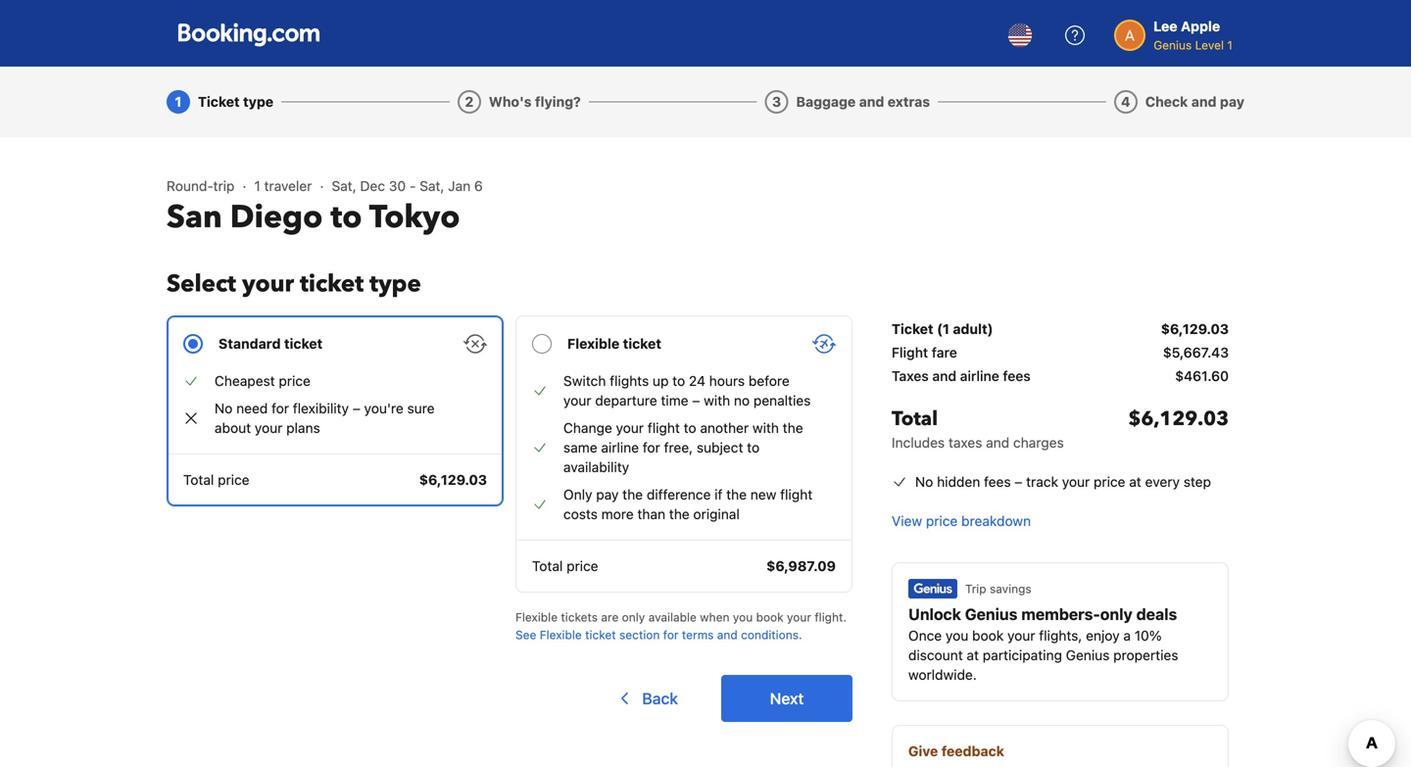 Task type: vqa. For each thing, say whether or not it's contained in the screenshot.
1 to the middle
yes



Task type: describe. For each thing, give the bounding box(es) containing it.
feedback
[[942, 744, 1005, 760]]

breakdown
[[962, 513, 1032, 529]]

only for members-
[[1101, 605, 1133, 624]]

if
[[715, 487, 723, 503]]

back button
[[603, 676, 690, 723]]

view price breakdown link
[[892, 512, 1032, 531]]

with inside change your flight to another with the same airline for free, subject to availability
[[753, 420, 779, 436]]

your inside switch flights up to 24 hours before your departure time – with no penalties
[[564, 393, 592, 409]]

price down 'about'
[[218, 472, 250, 488]]

hidden
[[938, 474, 981, 490]]

cheapest
[[215, 373, 275, 389]]

flexible for flexible ticket
[[568, 336, 620, 352]]

(1
[[937, 321, 950, 337]]

change
[[564, 420, 613, 436]]

are
[[601, 611, 619, 625]]

total price for no need for flexibility – you're sure about your plans
[[183, 472, 250, 488]]

genius inside lee apple genius level 1
[[1154, 38, 1193, 52]]

apple
[[1182, 18, 1221, 34]]

flights
[[610, 373, 649, 389]]

once
[[909, 628, 942, 644]]

original
[[694, 506, 740, 523]]

conditions.
[[741, 629, 803, 642]]

flight fare
[[892, 345, 958, 361]]

change your flight to another with the same airline for free, subject to availability
[[564, 420, 804, 476]]

table containing total
[[892, 316, 1230, 461]]

section
[[620, 629, 660, 642]]

no for no need for flexibility – you're sure about your plans
[[215, 401, 233, 417]]

penalties
[[754, 393, 811, 409]]

available
[[649, 611, 697, 625]]

2
[[465, 94, 474, 110]]

check and pay
[[1146, 94, 1245, 110]]

$6,987.09
[[767, 558, 836, 575]]

total for no need for flexibility – you're sure about your plans
[[183, 472, 214, 488]]

next
[[770, 690, 804, 708]]

lee
[[1154, 18, 1178, 34]]

next button
[[722, 676, 853, 723]]

plans
[[286, 420, 320, 436]]

– inside no need for flexibility – you're sure about your plans
[[353, 401, 361, 417]]

view price breakdown
[[892, 513, 1032, 529]]

check
[[1146, 94, 1189, 110]]

see flexible ticket section for terms and conditions. link
[[516, 629, 803, 642]]

for inside flexible tickets are only available when you book your flight. see flexible ticket section for terms and conditions.
[[664, 629, 679, 642]]

total for change your flight to another with the same airline for free, subject to availability
[[532, 558, 563, 575]]

extras
[[888, 94, 931, 110]]

up
[[653, 373, 669, 389]]

time
[[661, 393, 689, 409]]

airline inside cell
[[961, 368, 1000, 384]]

no
[[734, 393, 750, 409]]

san
[[167, 196, 222, 239]]

baggage
[[797, 94, 856, 110]]

1 horizontal spatial type
[[370, 268, 421, 301]]

flying?
[[535, 94, 581, 110]]

a
[[1124, 628, 1131, 644]]

2 horizontal spatial –
[[1015, 474, 1023, 490]]

for inside change your flight to another with the same airline for free, subject to availability
[[643, 440, 661, 456]]

trip savings
[[966, 582, 1032, 596]]

taxes and airline fees
[[892, 368, 1031, 384]]

flight fare cell
[[892, 343, 958, 363]]

total cell
[[892, 406, 1065, 453]]

charges
[[1014, 435, 1065, 451]]

discount
[[909, 648, 964, 664]]

ticket for ticket (1 adult)
[[892, 321, 934, 337]]

only
[[564, 487, 593, 503]]

properties
[[1114, 648, 1179, 664]]

baggage and extras
[[797, 94, 931, 110]]

row containing ticket (1 adult)
[[892, 316, 1230, 343]]

your up standard ticket
[[242, 268, 294, 301]]

every
[[1146, 474, 1181, 490]]

the down difference
[[670, 506, 690, 523]]

30
[[389, 178, 406, 194]]

1 vertical spatial fees
[[985, 474, 1011, 490]]

traveler
[[264, 178, 312, 194]]

-
[[410, 178, 416, 194]]

flexible for flexible tickets are only available when you book your flight. see flexible ticket section for terms and conditions.
[[516, 611, 558, 625]]

availability
[[564, 459, 630, 476]]

flights,
[[1040, 628, 1083, 644]]

flexible tickets are only available when you book your flight. see flexible ticket section for terms and conditions.
[[516, 611, 847, 642]]

step
[[1184, 474, 1212, 490]]

and for check
[[1192, 94, 1217, 110]]

switch flights up to 24 hours before your departure time – with no penalties
[[564, 373, 811, 409]]

round-trip · 1 traveler · sat, dec 30 - sat, jan 6 san diego to tokyo
[[167, 178, 483, 239]]

with inside switch flights up to 24 hours before your departure time – with no penalties
[[704, 393, 731, 409]]

airline inside change your flight to another with the same airline for free, subject to availability
[[601, 440, 639, 456]]

ticket down round-trip · 1 traveler · sat, dec 30 - sat, jan 6 san diego to tokyo
[[300, 268, 364, 301]]

your right track
[[1063, 474, 1091, 490]]

your inside flexible tickets are only available when you book your flight. see flexible ticket section for terms and conditions.
[[787, 611, 812, 625]]

no need for flexibility – you're sure about your plans
[[215, 401, 435, 436]]

4
[[1122, 94, 1131, 110]]

1 horizontal spatial genius
[[1067, 648, 1110, 664]]

1 horizontal spatial at
[[1130, 474, 1142, 490]]

you for members-
[[946, 628, 969, 644]]

price left every
[[1094, 474, 1126, 490]]

$6,129.03 for total price
[[419, 472, 487, 488]]

total price for change your flight to another with the same airline for free, subject to availability
[[532, 558, 599, 575]]

price right view
[[926, 513, 958, 529]]

back
[[643, 690, 679, 708]]

the right if
[[727, 487, 747, 503]]

1 inside lee apple genius level 1
[[1228, 38, 1233, 52]]

worldwide.
[[909, 667, 977, 683]]

when
[[700, 611, 730, 625]]

2 sat, from the left
[[420, 178, 445, 194]]

ticket type
[[198, 94, 274, 110]]

$5,667.43
[[1164, 345, 1230, 361]]

members-
[[1022, 605, 1101, 624]]

free,
[[664, 440, 693, 456]]

tickets
[[561, 611, 598, 625]]

$6,129.03 for ticket (1 adult)
[[1162, 321, 1230, 337]]

tokyo
[[369, 196, 460, 239]]

1 sat, from the left
[[332, 178, 357, 194]]

$6,129.03 cell for the total cell at the bottom of page
[[1129, 406, 1230, 453]]



Task type: locate. For each thing, give the bounding box(es) containing it.
flight
[[892, 345, 929, 361]]

1 left ticket type at the left of page
[[175, 94, 182, 110]]

ticket inside cell
[[892, 321, 934, 337]]

1 vertical spatial genius
[[966, 605, 1018, 624]]

0 horizontal spatial flight
[[648, 420, 680, 436]]

your down departure
[[616, 420, 644, 436]]

lee apple genius level 1
[[1154, 18, 1233, 52]]

no for no hidden fees – track your price at every step
[[916, 474, 934, 490]]

you right when
[[733, 611, 753, 625]]

1 · from the left
[[243, 178, 247, 194]]

sat,
[[332, 178, 357, 194], [420, 178, 445, 194]]

2 vertical spatial flexible
[[540, 629, 582, 642]]

sat, left dec in the top of the page
[[332, 178, 357, 194]]

$5,667.43 cell
[[1164, 343, 1230, 363]]

only pay the difference if the new flight costs more than the original
[[564, 487, 813, 523]]

1 horizontal spatial total
[[532, 558, 563, 575]]

participating
[[983, 648, 1063, 664]]

2 vertical spatial genius
[[1067, 648, 1110, 664]]

1 horizontal spatial for
[[643, 440, 661, 456]]

flexible up see
[[516, 611, 558, 625]]

view
[[892, 513, 923, 529]]

0 vertical spatial total
[[892, 406, 938, 433]]

the down penalties
[[783, 420, 804, 436]]

$6,129.03 up $5,667.43 at the right top of the page
[[1162, 321, 1230, 337]]

book inside unlock genius members-only deals once you book your flights, enjoy a 10% discount at participating genius properties worldwide.
[[973, 628, 1004, 644]]

10%
[[1135, 628, 1162, 644]]

flexible down tickets
[[540, 629, 582, 642]]

ticket inside flexible tickets are only available when you book your flight. see flexible ticket section for terms and conditions.
[[586, 629, 616, 642]]

0 horizontal spatial you
[[733, 611, 753, 625]]

only inside unlock genius members-only deals once you book your flights, enjoy a 10% discount at participating genius properties worldwide.
[[1101, 605, 1133, 624]]

– inside switch flights up to 24 hours before your departure time – with no penalties
[[693, 393, 700, 409]]

0 vertical spatial $6,129.03 cell
[[1162, 320, 1230, 339]]

1 vertical spatial ticket
[[892, 321, 934, 337]]

more
[[602, 506, 634, 523]]

– down '24'
[[693, 393, 700, 409]]

your down need
[[255, 420, 283, 436]]

jan
[[448, 178, 471, 194]]

give
[[909, 744, 939, 760]]

you for are
[[733, 611, 753, 625]]

price up flexibility
[[279, 373, 311, 389]]

1 horizontal spatial you
[[946, 628, 969, 644]]

same
[[564, 440, 598, 456]]

only up "section"
[[622, 611, 645, 625]]

1 vertical spatial total
[[183, 472, 214, 488]]

at left every
[[1130, 474, 1142, 490]]

and right check
[[1192, 94, 1217, 110]]

None radio
[[167, 316, 504, 507], [516, 316, 853, 593], [167, 316, 504, 507], [516, 316, 853, 593]]

2 vertical spatial 1
[[254, 178, 261, 194]]

sat, right -
[[420, 178, 445, 194]]

1 vertical spatial flexible
[[516, 611, 558, 625]]

book for are
[[757, 611, 784, 625]]

$6,129.03 cell
[[1162, 320, 1230, 339], [1129, 406, 1230, 453]]

includes
[[892, 435, 945, 451]]

1 vertical spatial $6,129.03 cell
[[1129, 406, 1230, 453]]

1 vertical spatial at
[[967, 648, 980, 664]]

0 horizontal spatial sat,
[[332, 178, 357, 194]]

you inside unlock genius members-only deals once you book your flights, enjoy a 10% discount at participating genius properties worldwide.
[[946, 628, 969, 644]]

– left track
[[1015, 474, 1023, 490]]

$6,129.03 cell up $5,667.43 at the right top of the page
[[1162, 320, 1230, 339]]

adult)
[[953, 321, 994, 337]]

·
[[243, 178, 247, 194], [320, 178, 324, 194]]

for down available
[[664, 629, 679, 642]]

flight
[[648, 420, 680, 436], [781, 487, 813, 503]]

1 inside round-trip · 1 traveler · sat, dec 30 - sat, jan 6 san diego to tokyo
[[254, 178, 261, 194]]

2 row from the top
[[892, 343, 1230, 367]]

genius image
[[909, 579, 958, 599], [909, 579, 958, 599]]

0 horizontal spatial no
[[215, 401, 233, 417]]

level
[[1196, 38, 1225, 52]]

0 vertical spatial type
[[243, 94, 274, 110]]

1 horizontal spatial ·
[[320, 178, 324, 194]]

1 vertical spatial $6,129.03
[[1129, 406, 1230, 433]]

your down switch
[[564, 393, 592, 409]]

0 horizontal spatial –
[[353, 401, 361, 417]]

0 vertical spatial $6,129.03
[[1162, 321, 1230, 337]]

difference
[[647, 487, 711, 503]]

0 vertical spatial airline
[[961, 368, 1000, 384]]

2 vertical spatial total
[[532, 558, 563, 575]]

1 horizontal spatial ticket
[[892, 321, 934, 337]]

0 horizontal spatial with
[[704, 393, 731, 409]]

the
[[783, 420, 804, 436], [623, 487, 643, 503], [727, 487, 747, 503], [670, 506, 690, 523]]

fees up 'total includes taxes and charges'
[[1004, 368, 1031, 384]]

2 horizontal spatial 1
[[1228, 38, 1233, 52]]

0 vertical spatial with
[[704, 393, 731, 409]]

with
[[704, 393, 731, 409], [753, 420, 779, 436]]

flight up "free,"
[[648, 420, 680, 436]]

0 horizontal spatial ticket
[[198, 94, 240, 110]]

1 vertical spatial type
[[370, 268, 421, 301]]

than
[[638, 506, 666, 523]]

at inside unlock genius members-only deals once you book your flights, enjoy a 10% discount at participating genius properties worldwide.
[[967, 648, 980, 664]]

1 horizontal spatial airline
[[961, 368, 1000, 384]]

2 horizontal spatial for
[[664, 629, 679, 642]]

0 vertical spatial flexible
[[568, 336, 620, 352]]

you up discount
[[946, 628, 969, 644]]

1 right level at top
[[1228, 38, 1233, 52]]

genius
[[1154, 38, 1193, 52], [966, 605, 1018, 624], [1067, 648, 1110, 664]]

your inside no need for flexibility – you're sure about your plans
[[255, 420, 283, 436]]

see
[[516, 629, 537, 642]]

to down dec in the top of the page
[[331, 196, 362, 239]]

0 vertical spatial no
[[215, 401, 233, 417]]

for left "free,"
[[643, 440, 661, 456]]

sure
[[407, 401, 435, 417]]

ticket right standard
[[284, 336, 323, 352]]

2 vertical spatial $6,129.03
[[419, 472, 487, 488]]

fees inside cell
[[1004, 368, 1031, 384]]

new
[[751, 487, 777, 503]]

0 horizontal spatial for
[[272, 401, 289, 417]]

pay down level at top
[[1221, 94, 1245, 110]]

1 horizontal spatial no
[[916, 474, 934, 490]]

1 vertical spatial pay
[[596, 487, 619, 503]]

genius down "trip savings"
[[966, 605, 1018, 624]]

switch
[[564, 373, 606, 389]]

book
[[757, 611, 784, 625], [973, 628, 1004, 644]]

give feedback
[[909, 744, 1005, 760]]

1 vertical spatial 1
[[175, 94, 182, 110]]

0 vertical spatial fees
[[1004, 368, 1031, 384]]

you
[[733, 611, 753, 625], [946, 628, 969, 644]]

1 horizontal spatial only
[[1101, 605, 1133, 624]]

costs
[[564, 506, 598, 523]]

0 horizontal spatial airline
[[601, 440, 639, 456]]

4 row from the top
[[892, 390, 1230, 461]]

book inside flexible tickets are only available when you book your flight. see flexible ticket section for terms and conditions.
[[757, 611, 784, 625]]

flight right new
[[781, 487, 813, 503]]

booking.com logo image
[[178, 23, 320, 47], [178, 23, 320, 47]]

· right traveler
[[320, 178, 324, 194]]

total
[[892, 406, 938, 433], [183, 472, 214, 488], [532, 558, 563, 575]]

no up 'about'
[[215, 401, 233, 417]]

ticket (1 adult) cell
[[892, 320, 994, 339]]

standard ticket
[[219, 336, 323, 352]]

flexible up switch
[[568, 336, 620, 352]]

your
[[242, 268, 294, 301], [564, 393, 592, 409], [255, 420, 283, 436], [616, 420, 644, 436], [1063, 474, 1091, 490], [787, 611, 812, 625], [1008, 628, 1036, 644]]

book up participating
[[973, 628, 1004, 644]]

and for taxes
[[933, 368, 957, 384]]

only for are
[[622, 611, 645, 625]]

$461.60 cell
[[1176, 367, 1230, 386]]

1 left traveler
[[254, 178, 261, 194]]

row containing flight fare
[[892, 343, 1230, 367]]

dec
[[360, 178, 385, 194]]

taxes and airline fees cell
[[892, 367, 1031, 386]]

0 vertical spatial flight
[[648, 420, 680, 436]]

only
[[1101, 605, 1133, 624], [622, 611, 645, 625]]

only inside flexible tickets are only available when you book your flight. see flexible ticket section for terms and conditions.
[[622, 611, 645, 625]]

no hidden fees – track your price at every step
[[916, 474, 1212, 490]]

$6,129.03 down $461.60 cell
[[1129, 406, 1230, 433]]

0 vertical spatial ticket
[[198, 94, 240, 110]]

another
[[700, 420, 749, 436]]

taxes
[[949, 435, 983, 451]]

24
[[689, 373, 706, 389]]

total inside 'total includes taxes and charges'
[[892, 406, 938, 433]]

cheapest price
[[215, 373, 311, 389]]

and down when
[[718, 629, 738, 642]]

with down penalties
[[753, 420, 779, 436]]

airline down adult)
[[961, 368, 1000, 384]]

enjoy
[[1087, 628, 1120, 644]]

no left hidden on the bottom right of page
[[916, 474, 934, 490]]

row
[[892, 316, 1230, 343], [892, 343, 1230, 367], [892, 367, 1230, 390], [892, 390, 1230, 461]]

and inside 'total includes taxes and charges'
[[987, 435, 1010, 451]]

standard
[[219, 336, 281, 352]]

ticket for ticket type
[[198, 94, 240, 110]]

who's flying?
[[489, 94, 581, 110]]

2 vertical spatial for
[[664, 629, 679, 642]]

you're
[[364, 401, 404, 417]]

and inside flexible tickets are only available when you book your flight. see flexible ticket section for terms and conditions.
[[718, 629, 738, 642]]

flight.
[[815, 611, 847, 625]]

to inside switch flights up to 24 hours before your departure time – with no penalties
[[673, 373, 686, 389]]

and
[[860, 94, 885, 110], [1192, 94, 1217, 110], [933, 368, 957, 384], [987, 435, 1010, 451], [718, 629, 738, 642]]

row containing total
[[892, 390, 1230, 461]]

unlock genius members-only deals once you book your flights, enjoy a 10% discount at participating genius properties worldwide.
[[909, 605, 1179, 683]]

0 horizontal spatial total price
[[183, 472, 250, 488]]

terms
[[682, 629, 714, 642]]

1 vertical spatial book
[[973, 628, 1004, 644]]

0 horizontal spatial ·
[[243, 178, 247, 194]]

1 row from the top
[[892, 316, 1230, 343]]

0 vertical spatial genius
[[1154, 38, 1193, 52]]

0 horizontal spatial total
[[183, 472, 214, 488]]

0 vertical spatial at
[[1130, 474, 1142, 490]]

total price up tickets
[[532, 558, 599, 575]]

only up a
[[1101, 605, 1133, 624]]

0 horizontal spatial genius
[[966, 605, 1018, 624]]

and right "taxes"
[[987, 435, 1010, 451]]

book for members-
[[973, 628, 1004, 644]]

1 vertical spatial no
[[916, 474, 934, 490]]

fees right hidden on the bottom right of page
[[985, 474, 1011, 490]]

your inside unlock genius members-only deals once you book your flights, enjoy a 10% discount at participating genius properties worldwide.
[[1008, 628, 1036, 644]]

table
[[892, 316, 1230, 461]]

0 vertical spatial book
[[757, 611, 784, 625]]

ticket down are
[[586, 629, 616, 642]]

to inside round-trip · 1 traveler · sat, dec 30 - sat, jan 6 san diego to tokyo
[[331, 196, 362, 239]]

$6,129.03 cell up every
[[1129, 406, 1230, 453]]

0 horizontal spatial 1
[[175, 94, 182, 110]]

no inside no need for flexibility – you're sure about your plans
[[215, 401, 233, 417]]

1 vertical spatial for
[[643, 440, 661, 456]]

for right need
[[272, 401, 289, 417]]

flight inside change your flight to another with the same airline for free, subject to availability
[[648, 420, 680, 436]]

the inside change your flight to another with the same airline for free, subject to availability
[[783, 420, 804, 436]]

$6,129.03 cell for the ticket (1 adult) cell
[[1162, 320, 1230, 339]]

0 vertical spatial pay
[[1221, 94, 1245, 110]]

0 vertical spatial 1
[[1228, 38, 1233, 52]]

price
[[279, 373, 311, 389], [218, 472, 250, 488], [1094, 474, 1126, 490], [926, 513, 958, 529], [567, 558, 599, 575]]

0 vertical spatial for
[[272, 401, 289, 417]]

total price down 'about'
[[183, 472, 250, 488]]

flexible
[[568, 336, 620, 352], [516, 611, 558, 625], [540, 629, 582, 642]]

0 vertical spatial total price
[[183, 472, 250, 488]]

· right 'trip'
[[243, 178, 247, 194]]

for inside no need for flexibility – you're sure about your plans
[[272, 401, 289, 417]]

your inside change your flight to another with the same airline for free, subject to availability
[[616, 420, 644, 436]]

airline up availability
[[601, 440, 639, 456]]

1 vertical spatial with
[[753, 420, 779, 436]]

1 horizontal spatial pay
[[1221, 94, 1245, 110]]

select
[[167, 268, 236, 301]]

to up "free,"
[[684, 420, 697, 436]]

genius down the enjoy
[[1067, 648, 1110, 664]]

1 horizontal spatial sat,
[[420, 178, 445, 194]]

type up traveler
[[243, 94, 274, 110]]

at up worldwide.
[[967, 648, 980, 664]]

type down tokyo
[[370, 268, 421, 301]]

ticket up the flight
[[892, 321, 934, 337]]

view price breakdown element
[[892, 512, 1032, 531]]

– left you're
[[353, 401, 361, 417]]

0 horizontal spatial pay
[[596, 487, 619, 503]]

and inside cell
[[933, 368, 957, 384]]

1 horizontal spatial 1
[[254, 178, 261, 194]]

savings
[[990, 582, 1032, 596]]

departure
[[595, 393, 658, 409]]

subject
[[697, 440, 744, 456]]

pay
[[1221, 94, 1245, 110], [596, 487, 619, 503]]

0 vertical spatial you
[[733, 611, 753, 625]]

price up tickets
[[567, 558, 599, 575]]

0 horizontal spatial at
[[967, 648, 980, 664]]

2 horizontal spatial total
[[892, 406, 938, 433]]

ticket up 'trip'
[[198, 94, 240, 110]]

book up conditions.
[[757, 611, 784, 625]]

ticket (1 adult)
[[892, 321, 994, 337]]

unlock
[[909, 605, 962, 624]]

to right subject
[[747, 440, 760, 456]]

3 row from the top
[[892, 367, 1230, 390]]

the up more
[[623, 487, 643, 503]]

trip
[[213, 178, 235, 194]]

1 vertical spatial you
[[946, 628, 969, 644]]

to right up
[[673, 373, 686, 389]]

$6,129.03
[[1162, 321, 1230, 337], [1129, 406, 1230, 433], [419, 472, 487, 488]]

–
[[693, 393, 700, 409], [353, 401, 361, 417], [1015, 474, 1023, 490]]

and for baggage
[[860, 94, 885, 110]]

pay inside only pay the difference if the new flight costs more than the original
[[596, 487, 619, 503]]

2 horizontal spatial genius
[[1154, 38, 1193, 52]]

1
[[1228, 38, 1233, 52], [175, 94, 182, 110], [254, 178, 261, 194]]

no
[[215, 401, 233, 417], [916, 474, 934, 490]]

1 vertical spatial flight
[[781, 487, 813, 503]]

trip
[[966, 582, 987, 596]]

your left flight.
[[787, 611, 812, 625]]

$6,129.03 down sure
[[419, 472, 487, 488]]

taxes
[[892, 368, 929, 384]]

flexible ticket
[[568, 336, 662, 352]]

1 vertical spatial airline
[[601, 440, 639, 456]]

select your ticket type
[[167, 268, 421, 301]]

genius down 'lee'
[[1154, 38, 1193, 52]]

0 horizontal spatial type
[[243, 94, 274, 110]]

your up participating
[[1008, 628, 1036, 644]]

0 horizontal spatial book
[[757, 611, 784, 625]]

0 horizontal spatial only
[[622, 611, 645, 625]]

with down 'hours'
[[704, 393, 731, 409]]

1 horizontal spatial flight
[[781, 487, 813, 503]]

pay up more
[[596, 487, 619, 503]]

1 horizontal spatial book
[[973, 628, 1004, 644]]

1 horizontal spatial –
[[693, 393, 700, 409]]

about
[[215, 420, 251, 436]]

and left extras
[[860, 94, 885, 110]]

you inside flexible tickets are only available when you book your flight. see flexible ticket section for terms and conditions.
[[733, 611, 753, 625]]

1 vertical spatial total price
[[532, 558, 599, 575]]

hours
[[710, 373, 745, 389]]

1 horizontal spatial with
[[753, 420, 779, 436]]

$461.60
[[1176, 368, 1230, 384]]

2 · from the left
[[320, 178, 324, 194]]

ticket up the flights
[[623, 336, 662, 352]]

ticket
[[198, 94, 240, 110], [892, 321, 934, 337]]

give feedback button
[[892, 726, 1230, 768]]

flight inside only pay the difference if the new flight costs more than the original
[[781, 487, 813, 503]]

track
[[1027, 474, 1059, 490]]

row containing taxes and airline fees
[[892, 367, 1230, 390]]

and down fare
[[933, 368, 957, 384]]

1 horizontal spatial total price
[[532, 558, 599, 575]]



